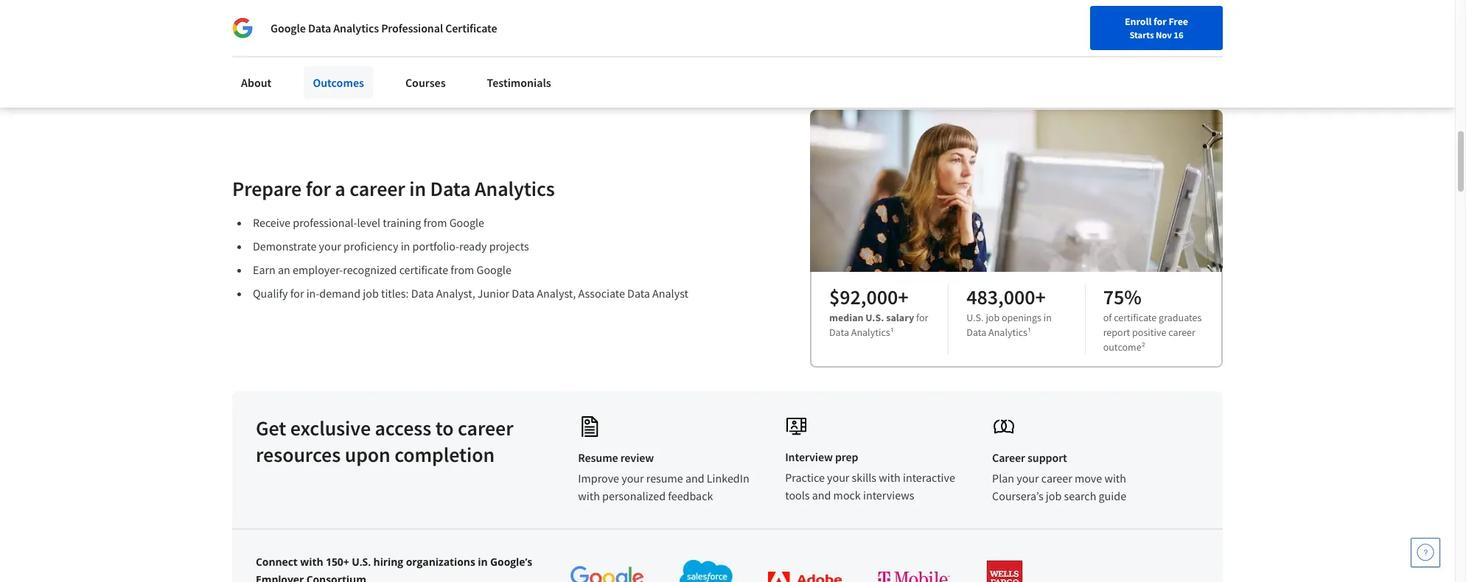Task type: locate. For each thing, give the bounding box(es) containing it.
job down 483,000 on the right
[[986, 311, 1000, 324]]

+ up salary on the bottom of the page
[[898, 284, 909, 310]]

career right new
[[1110, 17, 1139, 30]]

u.s. right 150+
[[352, 555, 371, 569]]

2 vertical spatial google
[[477, 262, 512, 277]]

training
[[383, 215, 421, 230]]

career inside 75% of certificate graduates report positive career outcome
[[1169, 326, 1196, 339]]

in-
[[307, 286, 320, 301]]

¹
[[890, 326, 894, 339], [1028, 326, 1032, 339]]

skills
[[852, 470, 877, 485]]

google up ready
[[450, 215, 484, 230]]

with inside interview prep practice your skills with interactive tools and mock interviews
[[879, 470, 901, 485]]

for inside for data analytics
[[917, 311, 929, 324]]

job
[[363, 286, 379, 301], [986, 311, 1000, 324], [1046, 489, 1062, 504]]

learn more about coursera for business link
[[257, 22, 461, 37]]

your up 'coursera's'
[[1017, 471, 1039, 486]]

plan
[[993, 471, 1015, 486]]

with
[[879, 470, 901, 485], [1105, 471, 1127, 486], [578, 489, 600, 504], [300, 555, 323, 569]]

1 vertical spatial certificate
[[1114, 311, 1157, 324]]

and inside resume review improve your resume and linkedin with personalized feedback
[[686, 471, 705, 486]]

exclusive
[[290, 415, 371, 442]]

google up junior
[[477, 262, 512, 277]]

from up portfolio-
[[424, 215, 447, 230]]

level
[[357, 215, 381, 230]]

completion
[[395, 442, 495, 468]]

interviews
[[863, 488, 915, 503]]

1 vertical spatial job
[[986, 311, 1000, 324]]

positive
[[1133, 326, 1167, 339]]

2 vertical spatial job
[[1046, 489, 1062, 504]]

$92,000
[[830, 284, 898, 310]]

job inside career support plan your career move with coursera's job search guide
[[1046, 489, 1062, 504]]

2 + from the left
[[1036, 284, 1046, 310]]

+ up openings
[[1036, 284, 1046, 310]]

+ inside 483,000 + u.s. job openings in data analytics
[[1036, 284, 1046, 310]]

support
[[1028, 450, 1067, 465]]

u.s. for +
[[866, 311, 884, 324]]

None search field
[[210, 9, 564, 39]]

for left a
[[306, 175, 331, 202]]

google left about
[[271, 21, 306, 35]]

report
[[1104, 326, 1131, 339]]

1 horizontal spatial job
[[986, 311, 1000, 324]]

1 vertical spatial from
[[451, 262, 474, 277]]

recognized
[[343, 262, 397, 277]]

data inside 483,000 + u.s. job openings in data analytics
[[967, 326, 987, 339]]

with down improve
[[578, 489, 600, 504]]

career inside career support plan your career move with coursera's job search guide
[[1042, 471, 1073, 486]]

1 + from the left
[[898, 284, 909, 310]]

career down "support"
[[1042, 471, 1073, 486]]

median
[[830, 311, 864, 324]]

0 vertical spatial from
[[424, 215, 447, 230]]

your for interview prep practice your skills with interactive tools and mock interviews
[[827, 470, 850, 485]]

0 horizontal spatial and
[[686, 471, 705, 486]]

u.s. inside connect with 150+ u.s. hiring organizations in google's employer consortium
[[352, 555, 371, 569]]

access
[[375, 415, 432, 442]]

practice
[[785, 470, 825, 485]]

in right openings
[[1044, 311, 1052, 324]]

0 horizontal spatial +
[[898, 284, 909, 310]]

u.s. down $92,000
[[866, 311, 884, 324]]

your up mock
[[827, 470, 850, 485]]

analyst, left junior
[[436, 286, 475, 301]]

demand
[[320, 286, 361, 301]]

+ inside $92,000 + median u.s. salary
[[898, 284, 909, 310]]

resources
[[256, 442, 341, 468]]

employer-
[[293, 262, 343, 277]]

for inside enroll for free starts nov 16
[[1154, 15, 1167, 28]]

1 horizontal spatial analyst,
[[537, 286, 576, 301]]

0 horizontal spatial certificate
[[399, 262, 448, 277]]

job left "search"
[[1046, 489, 1062, 504]]

your inside career support plan your career move with coursera's job search guide
[[1017, 471, 1039, 486]]

career down graduates
[[1169, 326, 1196, 339]]

in inside 483,000 + u.s. job openings in data analytics
[[1044, 311, 1052, 324]]

for right salary on the bottom of the page
[[917, 311, 929, 324]]

google
[[271, 21, 306, 35], [450, 215, 484, 230], [477, 262, 512, 277]]

0 horizontal spatial ¹
[[890, 326, 894, 339]]

from up qualify for in-demand job titles: data analyst, junior data analyst, associate data analyst
[[451, 262, 474, 277]]

connect with 150+ u.s. hiring organizations in google's employer consortium
[[256, 555, 533, 583]]

1 horizontal spatial ¹
[[1028, 326, 1032, 339]]

your inside interview prep practice your skills with interactive tools and mock interviews
[[827, 470, 850, 485]]

2 horizontal spatial job
[[1046, 489, 1062, 504]]

0 vertical spatial career
[[1110, 17, 1139, 30]]

and up feedback
[[686, 471, 705, 486]]

organizations
[[406, 555, 475, 569]]

in down training
[[401, 239, 410, 254]]

analytics inside for data analytics
[[851, 326, 890, 339]]

and
[[686, 471, 705, 486], [812, 488, 831, 503]]

career
[[1110, 17, 1139, 30], [993, 450, 1026, 465]]

+ for $92,000
[[898, 284, 909, 310]]

in left google's
[[478, 555, 488, 569]]

with inside resume review improve your resume and linkedin with personalized feedback
[[578, 489, 600, 504]]

your for resume review improve your resume and linkedin with personalized feedback
[[622, 471, 644, 486]]

career inside get exclusive access to career resources upon completion
[[458, 415, 514, 442]]

qualify
[[253, 286, 288, 301]]

analyst, left associate
[[537, 286, 576, 301]]

certificate up positive
[[1114, 311, 1157, 324]]

+
[[898, 284, 909, 310], [1036, 284, 1046, 310]]

your
[[1067, 17, 1087, 30], [319, 239, 341, 254], [827, 470, 850, 485], [622, 471, 644, 486], [1017, 471, 1039, 486]]

483,000 + u.s. job openings in data analytics
[[967, 284, 1052, 339]]

0 horizontal spatial analyst,
[[436, 286, 475, 301]]

and right the tools
[[812, 488, 831, 503]]

graduates
[[1159, 311, 1202, 324]]

google data analytics professional certificate
[[271, 21, 497, 35]]

junior
[[478, 286, 510, 301]]

0 vertical spatial certificate
[[399, 262, 448, 277]]

¹ down salary on the bottom of the page
[[890, 326, 894, 339]]

1 ¹ from the left
[[890, 326, 894, 339]]

1 horizontal spatial and
[[812, 488, 831, 503]]

about link
[[232, 66, 280, 99]]

certificate
[[399, 262, 448, 277], [1114, 311, 1157, 324]]

0 vertical spatial and
[[686, 471, 705, 486]]

with up the interviews
[[879, 470, 901, 485]]

improve
[[578, 471, 619, 486]]

qualify for in-demand job titles: data analyst, junior data analyst, associate data analyst
[[253, 286, 689, 301]]

certificate down portfolio-
[[399, 262, 448, 277]]

career right to at the bottom left of the page
[[458, 415, 514, 442]]

0 vertical spatial job
[[363, 286, 379, 301]]

salesforce partner logo image
[[680, 560, 733, 583]]

1 vertical spatial and
[[812, 488, 831, 503]]

u.s. inside $92,000 + median u.s. salary
[[866, 311, 884, 324]]

u.s. for with
[[352, 555, 371, 569]]

learn more about coursera for business
[[257, 22, 461, 37]]

data
[[308, 21, 331, 35], [430, 175, 471, 202], [411, 286, 434, 301], [512, 286, 535, 301], [628, 286, 650, 301], [830, 326, 849, 339], [967, 326, 987, 339]]

2 ¹ from the left
[[1028, 326, 1032, 339]]

testimonials
[[487, 75, 551, 90]]

english
[[1173, 17, 1209, 31]]

earn
[[253, 262, 276, 277]]

1 horizontal spatial u.s.
[[866, 311, 884, 324]]

help center image
[[1417, 544, 1435, 562]]

prep
[[835, 450, 859, 464]]

0 horizontal spatial u.s.
[[352, 555, 371, 569]]

data down 483,000 on the right
[[967, 326, 987, 339]]

job down recognized
[[363, 286, 379, 301]]

for
[[1154, 15, 1167, 28], [398, 22, 413, 37], [306, 175, 331, 202], [290, 286, 304, 301], [917, 311, 929, 324]]

with up guide
[[1105, 471, 1127, 486]]

analyst
[[653, 286, 689, 301]]

0 horizontal spatial career
[[993, 450, 1026, 465]]

1 horizontal spatial +
[[1036, 284, 1046, 310]]

employer
[[256, 573, 304, 583]]

your inside resume review improve your resume and linkedin with personalized feedback
[[622, 471, 644, 486]]

outcomes link
[[304, 66, 373, 99]]

data right junior
[[512, 286, 535, 301]]

google's
[[490, 555, 533, 569]]

¹ down openings
[[1028, 326, 1032, 339]]

get exclusive access to career resources upon completion
[[256, 415, 514, 468]]

1 horizontal spatial certificate
[[1114, 311, 1157, 324]]

2 horizontal spatial u.s.
[[967, 311, 984, 324]]

for left business
[[398, 22, 413, 37]]

data down median
[[830, 326, 849, 339]]

consortium
[[307, 573, 366, 583]]

for left the in-
[[290, 286, 304, 301]]

1 vertical spatial career
[[993, 450, 1026, 465]]

tools
[[785, 488, 810, 503]]

for up the nov
[[1154, 15, 1167, 28]]

2 analyst, from the left
[[537, 286, 576, 301]]

your up personalized
[[622, 471, 644, 486]]

data up portfolio-
[[430, 175, 471, 202]]

1 vertical spatial google
[[450, 215, 484, 230]]

review
[[621, 450, 654, 465]]

analyst,
[[436, 286, 475, 301], [537, 286, 576, 301]]

career up the plan
[[993, 450, 1026, 465]]

google image
[[232, 18, 253, 38]]

u.s. down 483,000 on the right
[[967, 311, 984, 324]]

with left 150+
[[300, 555, 323, 569]]



Task type: vqa. For each thing, say whether or not it's contained in the screenshot.
events, to the right
no



Task type: describe. For each thing, give the bounding box(es) containing it.
testimonials link
[[478, 66, 560, 99]]

of
[[1104, 311, 1112, 324]]

free
[[1169, 15, 1189, 28]]

find your new career link
[[1039, 15, 1146, 33]]

business
[[416, 22, 461, 37]]

search
[[1064, 489, 1097, 504]]

with inside career support plan your career move with coursera's job search guide
[[1105, 471, 1127, 486]]

projects
[[489, 239, 529, 254]]

483,000
[[967, 284, 1036, 310]]

interview prep practice your skills with interactive tools and mock interviews
[[785, 450, 955, 503]]

+ for 483,000
[[1036, 284, 1046, 310]]

job inside 483,000 + u.s. job openings in data analytics
[[986, 311, 1000, 324]]

interview
[[785, 450, 833, 464]]

coursera's
[[993, 489, 1044, 504]]

adobe partner logo image
[[768, 572, 842, 583]]

get
[[256, 415, 286, 442]]

²
[[1142, 341, 1146, 354]]

u.s. inside 483,000 + u.s. job openings in data analytics
[[967, 311, 984, 324]]

starts
[[1130, 29, 1154, 41]]

prepare
[[232, 175, 302, 202]]

professional-
[[293, 215, 357, 230]]

ready
[[459, 239, 487, 254]]

courses link
[[397, 66, 455, 99]]

move
[[1075, 471, 1102, 486]]

find
[[1046, 17, 1065, 30]]

enroll for free starts nov 16
[[1125, 15, 1189, 41]]

data left analyst
[[628, 286, 650, 301]]

certificate inside 75% of certificate graduates report positive career outcome
[[1114, 311, 1157, 324]]

connect
[[256, 555, 298, 569]]

with inside connect with 150+ u.s. hiring organizations in google's employer consortium
[[300, 555, 323, 569]]

resume
[[578, 450, 618, 465]]

new
[[1089, 17, 1108, 30]]

about
[[317, 22, 348, 37]]

career support plan your career move with coursera's job search guide
[[993, 450, 1127, 504]]

your down professional- at left
[[319, 239, 341, 254]]

0 horizontal spatial from
[[424, 215, 447, 230]]

earn an employer-recognized certificate from google
[[253, 262, 512, 277]]

enroll
[[1125, 15, 1152, 28]]

feedback
[[668, 489, 713, 504]]

for data analytics
[[830, 311, 929, 339]]

for for career
[[306, 175, 331, 202]]

demonstrate
[[253, 239, 317, 254]]

resume
[[646, 471, 683, 486]]

1 horizontal spatial from
[[451, 262, 474, 277]]

in inside connect with 150+ u.s. hiring organizations in google's employer consortium
[[478, 555, 488, 569]]

to
[[436, 415, 454, 442]]

and inside interview prep practice your skills with interactive tools and mock interviews
[[812, 488, 831, 503]]

associate
[[578, 286, 625, 301]]

demonstrate your proficiency in portfolio-ready projects
[[253, 239, 529, 254]]

16
[[1174, 29, 1184, 41]]

titles:
[[381, 286, 409, 301]]

analytics inside 483,000 + u.s. job openings in data analytics
[[989, 326, 1028, 339]]

about
[[241, 75, 272, 90]]

personalized
[[602, 489, 666, 504]]

an
[[278, 262, 290, 277]]

a
[[335, 175, 346, 202]]

data right titles:
[[411, 286, 434, 301]]

coursera enterprise logos image
[[894, 0, 1189, 27]]

resume review improve your resume and linkedin with personalized feedback
[[578, 450, 750, 504]]

upon
[[345, 442, 391, 468]]

portfolio-
[[413, 239, 459, 254]]

prepare for a career in data analytics
[[232, 175, 555, 202]]

0 horizontal spatial job
[[363, 286, 379, 301]]

linkedin
[[707, 471, 750, 486]]

interactive
[[903, 470, 955, 485]]

hiring
[[373, 555, 403, 569]]

your right find
[[1067, 17, 1087, 30]]

$92,000 + median u.s. salary
[[830, 284, 914, 324]]

0 vertical spatial google
[[271, 21, 306, 35]]

75% of certificate graduates report positive career outcome
[[1104, 284, 1202, 354]]

in up training
[[409, 175, 426, 202]]

coursera
[[350, 22, 396, 37]]

your for career support plan your career move with coursera's job search guide
[[1017, 471, 1039, 486]]

outcomes
[[313, 75, 364, 90]]

courses
[[405, 75, 446, 90]]

certificate
[[446, 21, 497, 35]]

salary
[[886, 311, 914, 324]]

data right learn
[[308, 21, 331, 35]]

proficiency
[[344, 239, 399, 254]]

for for starts
[[1154, 15, 1167, 28]]

mock
[[834, 488, 861, 503]]

more
[[288, 22, 315, 37]]

career inside career support plan your career move with coursera's job search guide
[[993, 450, 1026, 465]]

receive professional-level training from google
[[253, 215, 484, 230]]

75%
[[1104, 284, 1142, 310]]

openings
[[1002, 311, 1042, 324]]

data inside for data analytics
[[830, 326, 849, 339]]

receive
[[253, 215, 291, 230]]

¹ for $92,000
[[890, 326, 894, 339]]

career up level
[[350, 175, 405, 202]]

outcome
[[1104, 341, 1142, 354]]

1 horizontal spatial career
[[1110, 17, 1139, 30]]

nov
[[1156, 29, 1172, 41]]

professional
[[381, 21, 443, 35]]

¹ for 483,000
[[1028, 326, 1032, 339]]

150+
[[326, 555, 349, 569]]

1 analyst, from the left
[[436, 286, 475, 301]]

learn
[[257, 22, 286, 37]]

google partner logo image
[[570, 566, 644, 583]]

for for demand
[[290, 286, 304, 301]]



